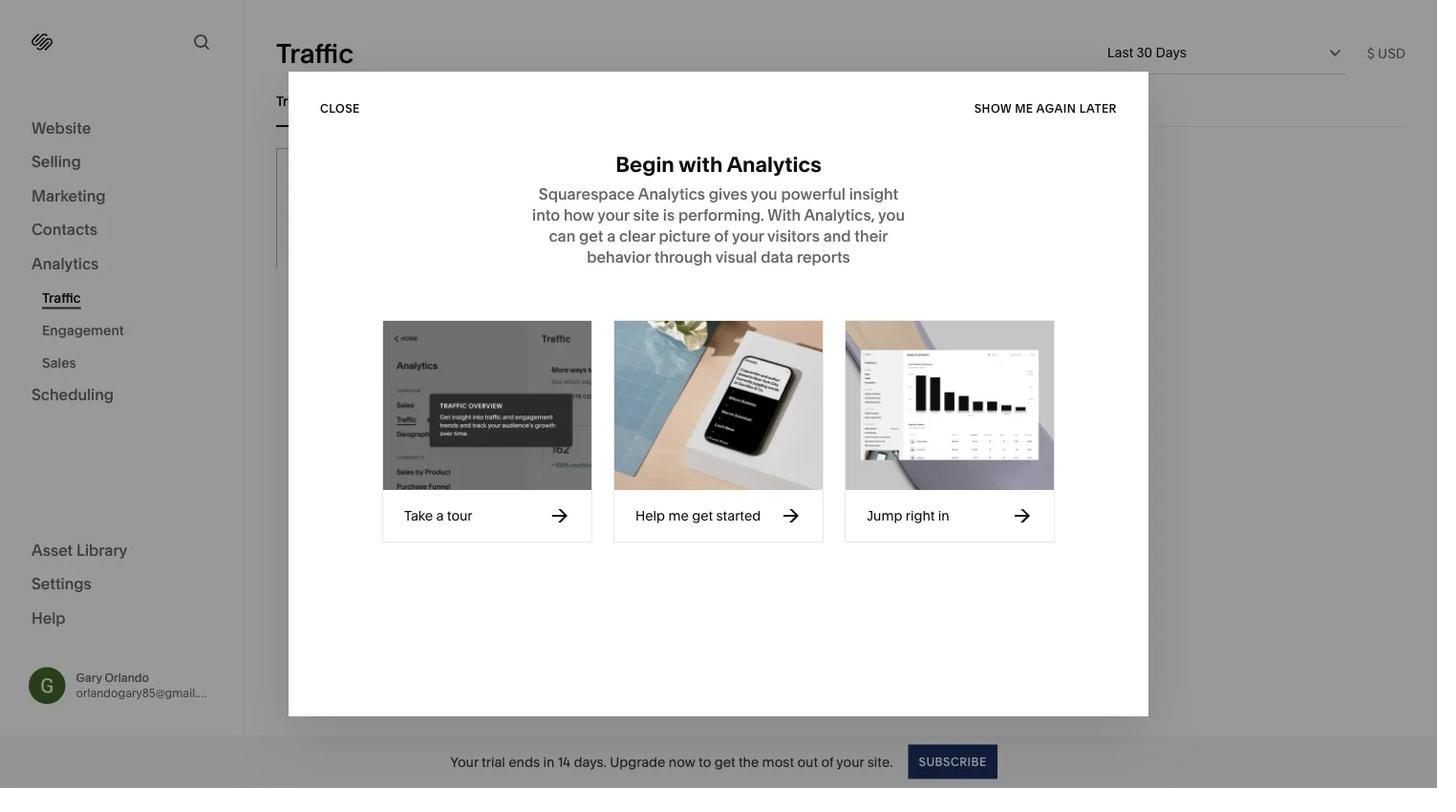Task type: describe. For each thing, give the bounding box(es) containing it.
site
[[735, 552, 761, 571]]

traffic up the traffic button
[[276, 37, 354, 69]]

later
[[1080, 101, 1117, 115]]

days
[[1156, 44, 1187, 61]]

settings link
[[32, 574, 212, 596]]

your
[[450, 754, 478, 770]]

contacts
[[32, 220, 97, 239]]

library
[[76, 541, 127, 559]]

available
[[837, 494, 930, 519]]

show
[[974, 101, 1012, 115]]

days.
[[574, 754, 607, 770]]

0 inside pageviews 0 0% mo/mo
[[721, 184, 737, 217]]

your trial ends in 14 days. upgrade now to get the most out of your site.
[[450, 754, 893, 770]]

begin with analytics
[[616, 151, 822, 177]]

most
[[762, 754, 794, 770]]

0 inside "unique visitors 0 0% mo/mo"
[[580, 184, 596, 217]]

1 vertical spatial to
[[699, 754, 711, 770]]

try
[[685, 531, 707, 550]]

another
[[781, 531, 837, 550]]

traffic inside button
[[330, 93, 369, 109]]

begin
[[616, 151, 674, 177]]

$ usd
[[1367, 45, 1406, 61]]

help me get started
[[635, 508, 761, 524]]

traffic sources
[[330, 93, 424, 109]]

show me again later
[[974, 101, 1117, 115]]

data.
[[946, 552, 983, 571]]

14
[[558, 754, 571, 770]]

mo/mo inside "unique visitors 0 0% mo/mo"
[[610, 229, 656, 245]]

sales link
[[42, 346, 223, 379]]

visitors
[[618, 169, 660, 180]]

jump
[[867, 508, 902, 524]]

me for again
[[1015, 101, 1034, 115]]

right
[[906, 508, 935, 524]]

engagement link
[[42, 314, 223, 346]]

pageviews
[[721, 169, 775, 180]]

0% inside pageviews 0 0% mo/mo
[[728, 229, 748, 245]]

date
[[841, 531, 874, 550]]

of
[[821, 754, 834, 770]]

take
[[404, 508, 433, 524]]

more
[[836, 552, 875, 571]]

selling link
[[32, 151, 212, 174]]

selecting
[[710, 531, 777, 550]]

0 horizontal spatial analytics
[[32, 254, 99, 273]]

0 horizontal spatial get
[[692, 508, 713, 524]]

traffic button
[[276, 75, 315, 127]]

analytics
[[878, 552, 943, 571]]

contacts link
[[32, 219, 212, 242]]

help for help me get started
[[635, 508, 665, 524]]

your inside try selecting another date range or sharing your site to collect more analytics data.
[[699, 552, 731, 571]]

1 horizontal spatial analytics
[[727, 151, 822, 177]]

take a tour
[[404, 508, 473, 524]]

data
[[785, 494, 833, 519]]

traffic left the "close"
[[276, 93, 315, 109]]

upgrade
[[610, 754, 666, 770]]

no
[[752, 494, 781, 519]]

site.
[[867, 754, 893, 770]]

tour
[[447, 508, 473, 524]]

marketing
[[32, 186, 106, 205]]

orlando
[[105, 671, 149, 685]]

1 horizontal spatial in
[[938, 508, 949, 524]]

marketing link
[[32, 185, 212, 208]]

close button
[[320, 91, 360, 126]]

started
[[716, 508, 761, 524]]

scheduling
[[32, 386, 114, 404]]



Task type: locate. For each thing, give the bounding box(es) containing it.
0 vertical spatial get
[[692, 508, 713, 524]]

website
[[32, 118, 91, 137]]

pageviews 0 0% mo/mo
[[721, 169, 798, 245]]

mo/mo down "visitors"
[[610, 229, 656, 245]]

0 vertical spatial your
[[699, 552, 731, 571]]

unique visitors 0 0% mo/mo
[[580, 169, 660, 245]]

1 0 from the left
[[580, 184, 596, 217]]

traffic sources button
[[330, 75, 424, 127]]

traffic up engagement
[[42, 290, 81, 306]]

in
[[938, 508, 949, 524], [543, 754, 555, 770]]

in left 14
[[543, 754, 555, 770]]

now
[[669, 754, 695, 770]]

1 vertical spatial in
[[543, 754, 555, 770]]

unique
[[580, 169, 616, 180]]

1 horizontal spatial your
[[836, 754, 864, 770]]

settings
[[32, 575, 92, 593]]

1 0% from the left
[[587, 229, 606, 245]]

asset library
[[32, 541, 127, 559]]

help left started
[[635, 508, 665, 524]]

usd
[[1378, 45, 1406, 61]]

get
[[692, 508, 713, 524], [714, 754, 735, 770]]

analytics down contacts
[[32, 254, 99, 273]]

0 horizontal spatial me
[[668, 508, 689, 524]]

me for get
[[668, 508, 689, 524]]

0 vertical spatial analytics
[[727, 151, 822, 177]]

1 horizontal spatial 0%
[[728, 229, 748, 245]]

1 vertical spatial your
[[836, 754, 864, 770]]

your down try
[[699, 552, 731, 571]]

last 30 days button
[[1107, 32, 1346, 74]]

0%
[[587, 229, 606, 245], [728, 229, 748, 245]]

gary orlando orlandogary85@gmail.com
[[76, 671, 222, 700]]

to inside try selecting another date range or sharing your site to collect more analytics data.
[[765, 552, 780, 571]]

0 horizontal spatial mo/mo
[[610, 229, 656, 245]]

your right of
[[836, 754, 864, 770]]

0% inside "unique visitors 0 0% mo/mo"
[[587, 229, 606, 245]]

ends
[[509, 754, 540, 770]]

1 horizontal spatial get
[[714, 754, 735, 770]]

1 vertical spatial me
[[668, 508, 689, 524]]

collect
[[783, 552, 833, 571]]

0% down unique
[[587, 229, 606, 245]]

0 horizontal spatial to
[[699, 754, 711, 770]]

tab list
[[276, 75, 1406, 127]]

sharing
[[942, 531, 997, 550]]

help down "settings" at the left of the page
[[32, 609, 66, 627]]

1 horizontal spatial to
[[765, 552, 780, 571]]

0 horizontal spatial in
[[543, 754, 555, 770]]

me
[[1015, 101, 1034, 115], [668, 508, 689, 524]]

1 horizontal spatial me
[[1015, 101, 1034, 115]]

trial
[[482, 754, 505, 770]]

selling
[[32, 152, 81, 171]]

sources
[[372, 93, 424, 109]]

close
[[320, 101, 360, 115]]

0 vertical spatial to
[[765, 552, 780, 571]]

0 down 'pageviews'
[[721, 184, 737, 217]]

with
[[679, 151, 723, 177]]

1 horizontal spatial 0
[[721, 184, 737, 217]]

me inside button
[[1015, 101, 1034, 115]]

to
[[765, 552, 780, 571], [699, 754, 711, 770]]

orlandogary85@gmail.com
[[76, 686, 222, 700]]

get up try
[[692, 508, 713, 524]]

try selecting another date range or sharing your site to collect more analytics data.
[[685, 531, 997, 571]]

scheduling link
[[32, 385, 212, 407]]

analytics link
[[32, 253, 212, 276]]

help for help
[[32, 609, 66, 627]]

your
[[699, 552, 731, 571], [836, 754, 864, 770]]

asset library link
[[32, 540, 212, 562]]

again
[[1036, 101, 1076, 115]]

0 vertical spatial me
[[1015, 101, 1034, 115]]

no data available
[[752, 494, 930, 519]]

in right the right
[[938, 508, 949, 524]]

out
[[797, 754, 818, 770]]

or
[[924, 531, 939, 550]]

0 vertical spatial help
[[635, 508, 665, 524]]

mo/mo
[[610, 229, 656, 245], [751, 229, 798, 245]]

to right now
[[699, 754, 711, 770]]

0 horizontal spatial help
[[32, 609, 66, 627]]

analytics
[[727, 151, 822, 177], [32, 254, 99, 273]]

0 horizontal spatial 0
[[580, 184, 596, 217]]

last 30 days
[[1107, 44, 1187, 61]]

analytics right with
[[727, 151, 822, 177]]

tab list containing traffic
[[276, 75, 1406, 127]]

asset
[[32, 541, 73, 559]]

gary
[[76, 671, 102, 685]]

help link
[[32, 608, 66, 629]]

2 0 from the left
[[721, 184, 737, 217]]

help
[[635, 508, 665, 524], [32, 609, 66, 627]]

traffic left the sources at the top
[[330, 93, 369, 109]]

me up try
[[668, 508, 689, 524]]

engagement
[[42, 322, 124, 338]]

sales
[[42, 355, 76, 371]]

range
[[877, 531, 920, 550]]

2 0% from the left
[[728, 229, 748, 245]]

1 horizontal spatial mo/mo
[[751, 229, 798, 245]]

website link
[[32, 118, 212, 140]]

me right show on the right top of the page
[[1015, 101, 1034, 115]]

jump right in
[[867, 508, 949, 524]]

mo/mo down 'pageviews'
[[751, 229, 798, 245]]

0 vertical spatial in
[[938, 508, 949, 524]]

show me again later button
[[974, 91, 1117, 126]]

1 horizontal spatial help
[[635, 508, 665, 524]]

to right site
[[765, 552, 780, 571]]

last
[[1107, 44, 1133, 61]]

0% down 'pageviews'
[[728, 229, 748, 245]]

1 vertical spatial get
[[714, 754, 735, 770]]

0 horizontal spatial your
[[699, 552, 731, 571]]

1 mo/mo from the left
[[610, 229, 656, 245]]

traffic link
[[42, 281, 223, 314]]

traffic
[[276, 37, 354, 69], [276, 93, 315, 109], [330, 93, 369, 109], [42, 290, 81, 306]]

30
[[1137, 44, 1152, 61]]

$
[[1367, 45, 1375, 61]]

0 down unique
[[580, 184, 596, 217]]

get left the
[[714, 754, 735, 770]]

1 vertical spatial analytics
[[32, 254, 99, 273]]

2 mo/mo from the left
[[751, 229, 798, 245]]

0 horizontal spatial 0%
[[587, 229, 606, 245]]

0
[[580, 184, 596, 217], [721, 184, 737, 217]]

a
[[436, 508, 444, 524]]

the
[[739, 754, 759, 770]]

1 vertical spatial help
[[32, 609, 66, 627]]

mo/mo inside pageviews 0 0% mo/mo
[[751, 229, 798, 245]]



Task type: vqa. For each thing, say whether or not it's contained in the screenshot.
first mo/mo from the left
yes



